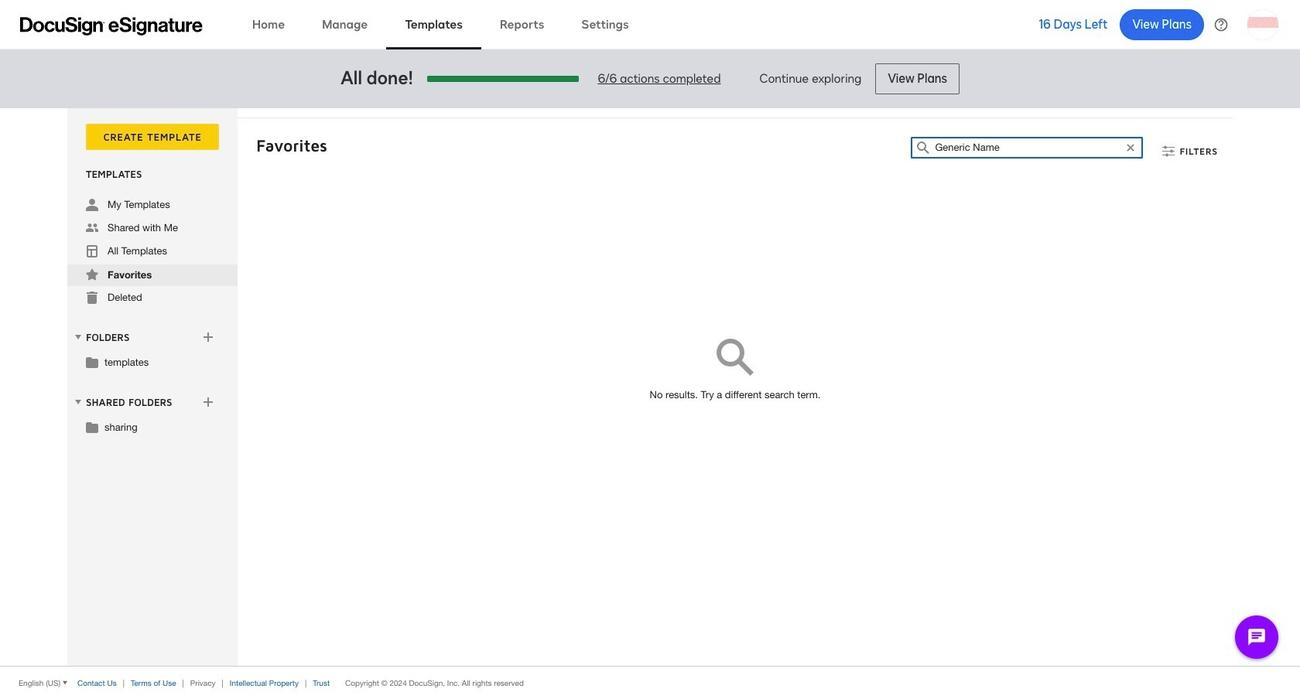 Task type: describe. For each thing, give the bounding box(es) containing it.
view shared folders image
[[72, 396, 84, 408]]

folder image
[[86, 421, 98, 433]]

shared image
[[86, 222, 98, 234]]

view folders image
[[72, 331, 84, 343]]

more info region
[[0, 666, 1300, 700]]

secondary navigation region
[[67, 108, 1237, 666]]



Task type: locate. For each thing, give the bounding box(es) containing it.
Search Favorites text field
[[935, 138, 1119, 158]]

star filled image
[[86, 269, 98, 281]]

user image
[[86, 199, 98, 211]]

folder image
[[86, 356, 98, 368]]

trash image
[[86, 292, 98, 304]]

your uploaded profile image image
[[1247, 9, 1278, 40]]

templates image
[[86, 245, 98, 258]]

docusign esignature image
[[20, 17, 203, 35]]



